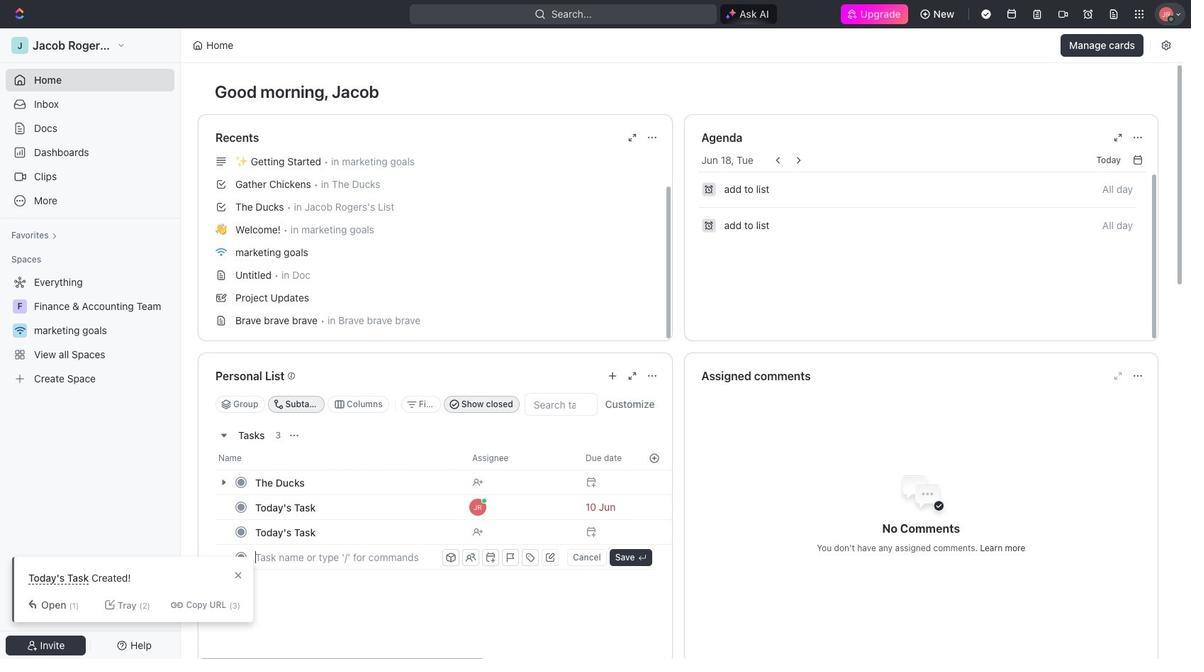 Task type: vqa. For each thing, say whether or not it's contained in the screenshot.
wifi icon
yes



Task type: describe. For each thing, give the bounding box(es) containing it.
wifi image inside sidebar navigation
[[15, 326, 25, 335]]

jacob rogers's workspace, , element
[[11, 37, 28, 54]]

finance & accounting team, , element
[[13, 299, 27, 314]]



Task type: locate. For each thing, give the bounding box(es) containing it.
0 horizontal spatial wifi image
[[15, 326, 25, 335]]

sidebar navigation
[[0, 28, 184, 659]]

1 vertical spatial wifi image
[[15, 326, 25, 335]]

wifi image
[[216, 247, 227, 257], [15, 326, 25, 335]]

Task name or type '/' for commands text field
[[255, 546, 440, 569]]

0 vertical spatial wifi image
[[216, 247, 227, 257]]

tree
[[6, 271, 175, 390]]

1 horizontal spatial wifi image
[[216, 247, 227, 257]]

Search tasks... text field
[[526, 394, 597, 415]]

tree inside sidebar navigation
[[6, 271, 175, 390]]



